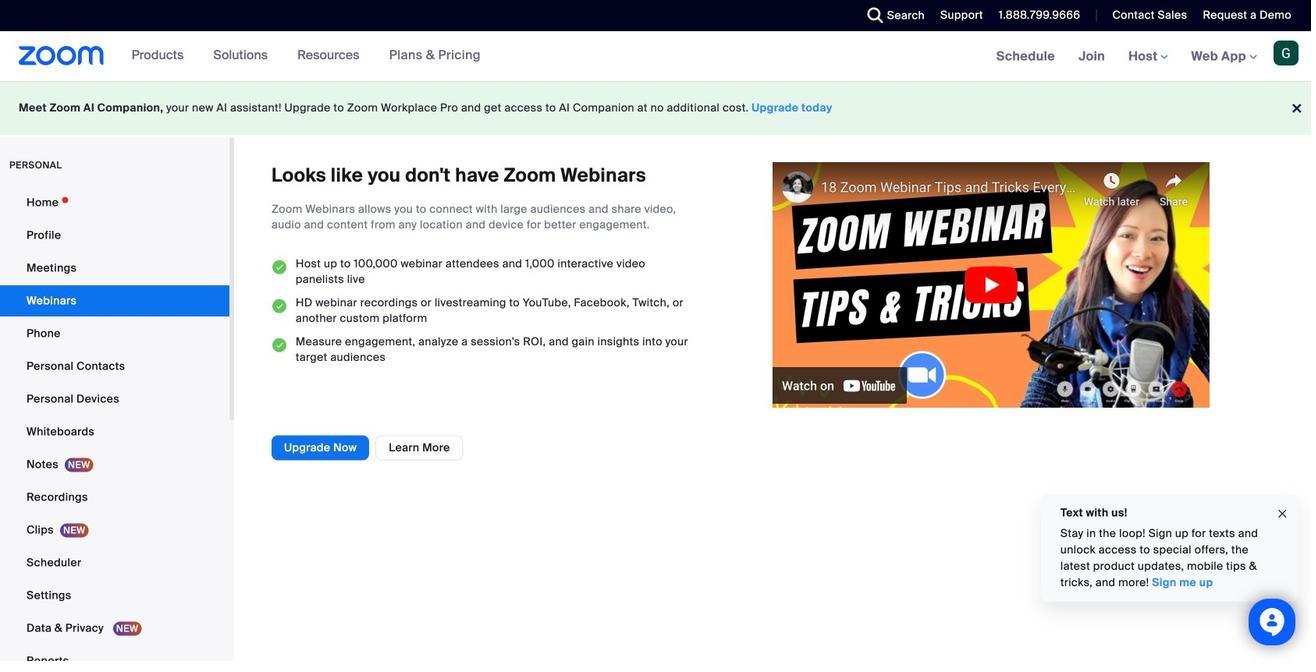 Task type: describe. For each thing, give the bounding box(es) containing it.
product information navigation
[[120, 31, 492, 81]]

zoom logo image
[[19, 46, 104, 66]]

personal menu menu
[[0, 187, 229, 662]]

profile picture image
[[1274, 41, 1299, 66]]



Task type: vqa. For each thing, say whether or not it's contained in the screenshot.
the "warning" 'image'
no



Task type: locate. For each thing, give the bounding box(es) containing it.
banner
[[0, 31, 1311, 82]]

close image
[[1276, 506, 1288, 523]]

footer
[[0, 81, 1311, 135]]

meetings navigation
[[985, 31, 1311, 82]]



